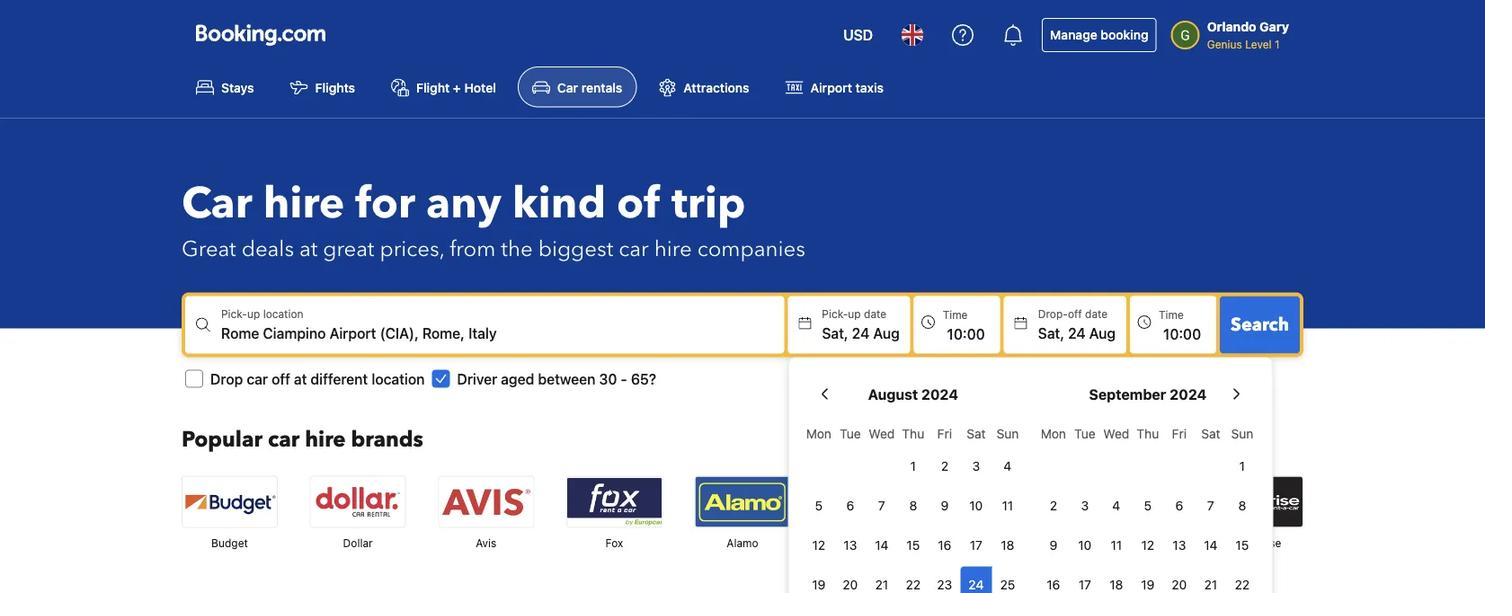 Task type: vqa. For each thing, say whether or not it's contained in the screenshot.
2024 corresponding to September 2024
yes



Task type: describe. For each thing, give the bounding box(es) containing it.
enterprise
[[1230, 537, 1282, 550]]

car for hire
[[182, 174, 252, 233]]

grid for september
[[1038, 416, 1259, 594]]

of
[[617, 174, 661, 233]]

16 for 16 september 2024 option
[[1047, 577, 1061, 592]]

1 inside orlando gary genius level 1
[[1275, 38, 1280, 50]]

usd button
[[833, 13, 884, 57]]

deals
[[242, 235, 294, 264]]

stays link
[[182, 67, 269, 107]]

budget
[[211, 537, 248, 550]]

21 September 2024 checkbox
[[1196, 567, 1227, 594]]

1 vertical spatial location
[[372, 370, 425, 387]]

flights link
[[276, 67, 370, 107]]

airport taxis
[[811, 80, 884, 95]]

9 September 2024 checkbox
[[1038, 527, 1070, 563]]

avis
[[476, 537, 497, 550]]

dollar logo image
[[311, 477, 405, 527]]

15 for 15 august 2024 'checkbox'
[[907, 538, 920, 552]]

kind
[[513, 174, 606, 233]]

2 for 2 checkbox
[[1050, 498, 1058, 513]]

24 cell
[[961, 563, 992, 594]]

0 vertical spatial hire
[[263, 174, 345, 233]]

6 for the 6 august 2024 'option'
[[847, 498, 855, 513]]

driver
[[457, 370, 498, 387]]

mon for september
[[1041, 426, 1067, 441]]

popular car hire brands
[[182, 425, 424, 455]]

25 August 2024 checkbox
[[992, 567, 1024, 594]]

13 September 2024 checkbox
[[1164, 527, 1196, 563]]

booking.com online hotel reservations image
[[196, 24, 326, 46]]

budget logo image
[[183, 477, 277, 527]]

grid for august
[[803, 416, 1024, 594]]

august 2024
[[868, 386, 959, 403]]

5 September 2024 checkbox
[[1133, 488, 1164, 524]]

search
[[1231, 312, 1290, 337]]

rentals
[[582, 80, 623, 95]]

7 September 2024 checkbox
[[1196, 488, 1227, 524]]

airport taxis link
[[771, 67, 898, 107]]

up for pick-up date sat, 24 aug
[[848, 308, 861, 320]]

12 for 12 september 2024 checkbox
[[1142, 538, 1155, 552]]

different
[[311, 370, 368, 387]]

pick- for pick-up date sat, 24 aug
[[822, 308, 848, 320]]

flight
[[416, 80, 450, 95]]

3 August 2024 checkbox
[[961, 448, 992, 484]]

13 for 13 august 2024 checkbox
[[844, 538, 857, 552]]

3 September 2024 checkbox
[[1070, 488, 1101, 524]]

20 for 20 august 2024 'option'
[[843, 577, 858, 592]]

driver aged between 30 - 65?
[[457, 370, 657, 387]]

between
[[538, 370, 596, 387]]

1 vertical spatial at
[[294, 370, 307, 387]]

8 for 8 option
[[910, 498, 918, 513]]

fri for august
[[938, 426, 952, 441]]

mon tue wed thu for september
[[1041, 426, 1160, 441]]

car for rentals
[[558, 80, 578, 95]]

-
[[621, 370, 628, 387]]

car hire for any kind of trip great deals at great prices, from the biggest car hire companies
[[182, 174, 806, 264]]

1 vertical spatial hire
[[654, 235, 692, 264]]

9 for the 9 august 2024 "option"
[[941, 498, 949, 513]]

19 August 2024 checkbox
[[803, 567, 835, 594]]

5 for 5 checkbox
[[1145, 498, 1152, 513]]

6 for '6 september 2024' option
[[1176, 498, 1184, 513]]

19 for 19 checkbox
[[812, 577, 826, 592]]

the
[[501, 235, 533, 264]]

18 September 2024 checkbox
[[1101, 567, 1133, 594]]

Pick-up location field
[[221, 322, 785, 344]]

23
[[937, 577, 953, 592]]

10 September 2024 checkbox
[[1070, 527, 1101, 563]]

15 for 15 option in the right bottom of the page
[[1236, 538, 1249, 552]]

thrifty
[[854, 537, 888, 550]]

hertz
[[1114, 537, 1142, 550]]

biggest
[[538, 235, 614, 264]]

0 horizontal spatial off
[[272, 370, 290, 387]]

sat for september 2024
[[1202, 426, 1221, 441]]

5 August 2024 checkbox
[[803, 488, 835, 524]]

search button
[[1221, 296, 1300, 354]]

tue for august
[[840, 426, 861, 441]]

5 for 5 august 2024 option
[[815, 498, 823, 513]]

orlando gary genius level 1
[[1208, 19, 1290, 50]]

18 August 2024 checkbox
[[992, 527, 1024, 563]]

16 for 16 august 2024 checkbox at the right
[[938, 538, 952, 552]]

22 September 2024 checkbox
[[1227, 567, 1259, 594]]

8 August 2024 checkbox
[[898, 488, 929, 524]]

level
[[1246, 38, 1272, 50]]

14 for the 14 august 2024 option
[[875, 538, 889, 552]]

genius
[[1208, 38, 1243, 50]]

20 August 2024 checkbox
[[835, 567, 866, 594]]

24 inside option
[[969, 577, 984, 592]]

2 for '2' "checkbox" in the bottom right of the page
[[941, 458, 949, 473]]

6 August 2024 checkbox
[[835, 488, 866, 524]]

drop-off date sat, 24 aug
[[1039, 308, 1116, 342]]

4 August 2024 checkbox
[[992, 448, 1024, 484]]

drop
[[210, 370, 243, 387]]

16 August 2024 checkbox
[[929, 527, 961, 563]]

attractions link
[[644, 67, 764, 107]]

19 September 2024 checkbox
[[1133, 567, 1164, 594]]

from
[[450, 235, 496, 264]]

trip
[[672, 174, 746, 233]]

alamo logo image
[[696, 477, 790, 527]]

wed for august
[[869, 426, 895, 441]]

pick-up date sat, 24 aug
[[822, 308, 900, 342]]

21 for 21 option
[[876, 577, 889, 592]]

65?
[[631, 370, 657, 387]]

for
[[356, 174, 416, 233]]

12 August 2024 checkbox
[[803, 527, 835, 563]]

2 September 2024 checkbox
[[1038, 488, 1070, 524]]

17 August 2024 checkbox
[[961, 527, 992, 563]]

11 September 2024 checkbox
[[1101, 527, 1133, 563]]

8 for the 8 'option'
[[1239, 498, 1247, 513]]

flight + hotel link
[[377, 67, 511, 107]]

manage booking
[[1051, 27, 1149, 42]]

7 for 7 august 2024 option
[[879, 498, 886, 513]]

0 vertical spatial location
[[263, 308, 304, 320]]

tue for september
[[1075, 426, 1096, 441]]

6 September 2024 checkbox
[[1164, 488, 1196, 524]]

orlando
[[1208, 19, 1257, 34]]

hertz logo image
[[1080, 477, 1175, 527]]

2 August 2024 checkbox
[[929, 448, 961, 484]]

prices,
[[380, 235, 444, 264]]

great
[[323, 235, 374, 264]]

alamo
[[727, 537, 759, 550]]

aug for pick-up date sat, 24 aug
[[874, 324, 900, 342]]

+
[[453, 80, 461, 95]]

11 August 2024 checkbox
[[992, 488, 1024, 524]]

19 for 19 checkbox
[[1142, 577, 1155, 592]]

4 for 4 checkbox
[[1113, 498, 1121, 513]]

august
[[868, 386, 918, 403]]



Task type: locate. For each thing, give the bounding box(es) containing it.
location down deals
[[263, 308, 304, 320]]

fri for september
[[1172, 426, 1187, 441]]

20 for 20 option at the bottom right of the page
[[1172, 577, 1187, 592]]

8 left the 9 august 2024 "option"
[[910, 498, 918, 513]]

19 right 18 september 2024 checkbox
[[1142, 577, 1155, 592]]

22 August 2024 checkbox
[[898, 567, 929, 594]]

pick- inside pick-up date sat, 24 aug
[[822, 308, 848, 320]]

2 horizontal spatial car
[[619, 235, 649, 264]]

11 right 10 option
[[1111, 538, 1123, 552]]

2 20 from the left
[[1172, 577, 1187, 592]]

manage
[[1051, 27, 1098, 42]]

0 horizontal spatial pick-
[[221, 308, 247, 320]]

4 inside checkbox
[[1004, 458, 1012, 473]]

2024
[[922, 386, 959, 403], [1170, 386, 1207, 403]]

2 wed from the left
[[1104, 426, 1130, 441]]

0 horizontal spatial mon
[[806, 426, 832, 441]]

1 horizontal spatial 17
[[1079, 577, 1092, 592]]

0 horizontal spatial 6
[[847, 498, 855, 513]]

1 horizontal spatial 2024
[[1170, 386, 1207, 403]]

2 7 from the left
[[1208, 498, 1215, 513]]

fox
[[606, 537, 624, 550]]

avis logo image
[[439, 477, 534, 527]]

car inside car hire for any kind of trip great deals at great prices, from the biggest car hire companies
[[182, 174, 252, 233]]

mon for august
[[806, 426, 832, 441]]

1 horizontal spatial 12
[[1142, 538, 1155, 552]]

16 left 17 september 2024 checkbox
[[1047, 577, 1061, 592]]

stays
[[221, 80, 254, 95]]

2 sat from the left
[[1202, 426, 1221, 441]]

17 September 2024 checkbox
[[1070, 567, 1101, 594]]

aug inside drop-off date sat, 24 aug
[[1090, 324, 1116, 342]]

20 inside 20 august 2024 'option'
[[843, 577, 858, 592]]

1 vertical spatial 4
[[1113, 498, 1121, 513]]

17 for 17 checkbox
[[970, 538, 983, 552]]

0 vertical spatial 3
[[973, 458, 980, 473]]

13 right 12 september 2024 checkbox
[[1173, 538, 1187, 552]]

1 mon from the left
[[806, 426, 832, 441]]

13 for '13' checkbox
[[1173, 538, 1187, 552]]

1 horizontal spatial 10
[[1079, 538, 1092, 552]]

1 inside 'checkbox'
[[911, 458, 916, 473]]

1 down "gary"
[[1275, 38, 1280, 50]]

18 right 17 checkbox
[[1001, 538, 1015, 552]]

25
[[1000, 577, 1016, 592]]

thu for september
[[1137, 426, 1160, 441]]

0 vertical spatial 10
[[970, 498, 983, 513]]

18 inside 18 option
[[1001, 538, 1015, 552]]

3 inside option
[[1082, 498, 1089, 513]]

21 for 21 september 2024 checkbox
[[1205, 577, 1218, 592]]

sat, inside pick-up date sat, 24 aug
[[822, 324, 849, 342]]

19 inside checkbox
[[1142, 577, 1155, 592]]

19 inside checkbox
[[812, 577, 826, 592]]

20 September 2024 checkbox
[[1164, 567, 1196, 594]]

2 right 1 'checkbox'
[[941, 458, 949, 473]]

mon up 5 august 2024 option
[[806, 426, 832, 441]]

0 horizontal spatial car
[[182, 174, 252, 233]]

2 thu from the left
[[1137, 426, 1160, 441]]

4 inside 4 checkbox
[[1113, 498, 1121, 513]]

1 left '2' "checkbox" in the bottom right of the page
[[911, 458, 916, 473]]

date inside drop-off date sat, 24 aug
[[1086, 308, 1108, 320]]

16 inside option
[[1047, 577, 1061, 592]]

1 aug from the left
[[874, 324, 900, 342]]

2 pick- from the left
[[822, 308, 848, 320]]

15
[[907, 538, 920, 552], [1236, 538, 1249, 552]]

2 sat, from the left
[[1039, 324, 1065, 342]]

0 horizontal spatial 9
[[941, 498, 949, 513]]

off inside drop-off date sat, 24 aug
[[1068, 308, 1083, 320]]

0 vertical spatial 18
[[1001, 538, 1015, 552]]

2
[[941, 458, 949, 473], [1050, 498, 1058, 513]]

11 inside option
[[1002, 498, 1014, 513]]

aug up the september
[[1090, 324, 1116, 342]]

8 inside 'option'
[[1239, 498, 1247, 513]]

1 2024 from the left
[[922, 386, 959, 403]]

2 sun from the left
[[1232, 426, 1254, 441]]

car right drop
[[247, 370, 268, 387]]

21 right 20 august 2024 'option'
[[876, 577, 889, 592]]

6 inside 'option'
[[847, 498, 855, 513]]

1 horizontal spatial car
[[268, 425, 300, 455]]

7 for 7 september 2024 option
[[1208, 498, 1215, 513]]

23 August 2024 checkbox
[[929, 567, 961, 594]]

thu down september 2024
[[1137, 426, 1160, 441]]

15 August 2024 checkbox
[[898, 527, 929, 563]]

14 inside option
[[1204, 538, 1218, 552]]

18 right 17 september 2024 checkbox
[[1110, 577, 1124, 592]]

date up august
[[864, 308, 887, 320]]

2 date from the left
[[1086, 308, 1108, 320]]

1 vertical spatial 18
[[1110, 577, 1124, 592]]

1 horizontal spatial 15
[[1236, 538, 1249, 552]]

0 horizontal spatial 19
[[812, 577, 826, 592]]

sun for september 2024
[[1232, 426, 1254, 441]]

1 13 from the left
[[844, 538, 857, 552]]

at left 'different'
[[294, 370, 307, 387]]

sun for august 2024
[[997, 426, 1019, 441]]

22 for 22 option
[[1235, 577, 1250, 592]]

sat,
[[822, 324, 849, 342], [1039, 324, 1065, 342]]

attractions
[[684, 80, 750, 95]]

1 horizontal spatial 13
[[1173, 538, 1187, 552]]

4 September 2024 checkbox
[[1101, 488, 1133, 524]]

0 horizontal spatial wed
[[869, 426, 895, 441]]

2 8 from the left
[[1239, 498, 1247, 513]]

sat up 3 option at the right bottom of the page
[[967, 426, 986, 441]]

15 right the 14 august 2024 option
[[907, 538, 920, 552]]

1 horizontal spatial 16
[[1047, 577, 1061, 592]]

pick-
[[221, 308, 247, 320], [822, 308, 848, 320]]

manage booking link
[[1043, 18, 1157, 52]]

sun up the 4 checkbox
[[997, 426, 1019, 441]]

0 horizontal spatial 11
[[1002, 498, 1014, 513]]

0 horizontal spatial sat
[[967, 426, 986, 441]]

0 horizontal spatial 17
[[970, 538, 983, 552]]

1 horizontal spatial pick-
[[822, 308, 848, 320]]

drop-
[[1039, 308, 1068, 320]]

1 sun from the left
[[997, 426, 1019, 441]]

24 for drop-off date sat, 24 aug
[[1069, 324, 1086, 342]]

0 horizontal spatial 15
[[907, 538, 920, 552]]

flight + hotel
[[416, 80, 496, 95]]

airport
[[811, 80, 853, 95]]

2 21 from the left
[[1205, 577, 1218, 592]]

3 right 2 checkbox
[[1082, 498, 1089, 513]]

1
[[1275, 38, 1280, 50], [911, 458, 916, 473], [1240, 458, 1246, 473]]

aug inside pick-up date sat, 24 aug
[[874, 324, 900, 342]]

21 inside checkbox
[[1205, 577, 1218, 592]]

24
[[852, 324, 870, 342], [1069, 324, 1086, 342], [969, 577, 984, 592]]

2024 right august
[[922, 386, 959, 403]]

1 14 from the left
[[875, 538, 889, 552]]

4 right 3 september 2024 option
[[1113, 498, 1121, 513]]

sixt
[[990, 537, 1009, 550]]

1 horizontal spatial aug
[[1090, 324, 1116, 342]]

0 horizontal spatial date
[[864, 308, 887, 320]]

24 for pick-up date sat, 24 aug
[[852, 324, 870, 342]]

9 August 2024 checkbox
[[929, 488, 961, 524]]

great
[[182, 235, 236, 264]]

date for pick-up date sat, 24 aug
[[864, 308, 887, 320]]

16 left 17 checkbox
[[938, 538, 952, 552]]

1 mon tue wed thu from the left
[[806, 426, 925, 441]]

10 August 2024 checkbox
[[961, 488, 992, 524]]

1 horizontal spatial 9
[[1050, 538, 1058, 552]]

0 horizontal spatial 2
[[941, 458, 949, 473]]

sat
[[967, 426, 986, 441], [1202, 426, 1221, 441]]

9 left 10 option
[[1050, 538, 1058, 552]]

2 tue from the left
[[1075, 426, 1096, 441]]

3 inside option
[[973, 458, 980, 473]]

11 for 11 option on the bottom right
[[1002, 498, 1014, 513]]

11 for '11 september 2024' checkbox
[[1111, 538, 1123, 552]]

car rentals link
[[518, 67, 637, 107]]

0 vertical spatial 11
[[1002, 498, 1014, 513]]

1 5 from the left
[[815, 498, 823, 513]]

2 horizontal spatial 24
[[1069, 324, 1086, 342]]

12 left 13 august 2024 checkbox
[[813, 538, 826, 552]]

any
[[426, 174, 502, 233]]

17 inside 17 september 2024 checkbox
[[1079, 577, 1092, 592]]

10 for 10 option
[[1079, 538, 1092, 552]]

aug
[[874, 324, 900, 342], [1090, 324, 1116, 342]]

mon tue wed thu down the september
[[1041, 426, 1160, 441]]

september
[[1089, 386, 1167, 403]]

5 left the 6 august 2024 'option'
[[815, 498, 823, 513]]

1 tue from the left
[[840, 426, 861, 441]]

10 for 10 august 2024 checkbox
[[970, 498, 983, 513]]

2 mon from the left
[[1041, 426, 1067, 441]]

2 vertical spatial hire
[[305, 425, 346, 455]]

tue up the thrifty logo at right
[[840, 426, 861, 441]]

flights
[[315, 80, 355, 95]]

11 right 10 august 2024 checkbox
[[1002, 498, 1014, 513]]

1 pick- from the left
[[221, 308, 247, 320]]

car for drop car off at different location
[[247, 370, 268, 387]]

0 vertical spatial car
[[619, 235, 649, 264]]

9 inside checkbox
[[1050, 538, 1058, 552]]

15 inside option
[[1236, 538, 1249, 552]]

13
[[844, 538, 857, 552], [1173, 538, 1187, 552]]

5 inside option
[[815, 498, 823, 513]]

14 September 2024 checkbox
[[1196, 527, 1227, 563]]

18
[[1001, 538, 1015, 552], [1110, 577, 1124, 592]]

10 inside checkbox
[[970, 498, 983, 513]]

sat, for drop-off date sat, 24 aug
[[1039, 324, 1065, 342]]

1 vertical spatial 10
[[1079, 538, 1092, 552]]

22 inside option
[[906, 577, 921, 592]]

4 for the 4 checkbox
[[1004, 458, 1012, 473]]

1 vertical spatial 2
[[1050, 498, 1058, 513]]

hire up deals
[[263, 174, 345, 233]]

11
[[1002, 498, 1014, 513], [1111, 538, 1123, 552]]

1 horizontal spatial wed
[[1104, 426, 1130, 441]]

1 date from the left
[[864, 308, 887, 320]]

15 September 2024 checkbox
[[1227, 527, 1259, 563]]

20 left 21 september 2024 checkbox
[[1172, 577, 1187, 592]]

1 horizontal spatial car
[[558, 80, 578, 95]]

1 up enterprise logo
[[1240, 458, 1246, 473]]

12 right hertz
[[1142, 538, 1155, 552]]

0 vertical spatial 16
[[938, 538, 952, 552]]

0 horizontal spatial location
[[263, 308, 304, 320]]

3 for 3 september 2024 option
[[1082, 498, 1089, 513]]

1 8 from the left
[[910, 498, 918, 513]]

15 inside 'checkbox'
[[907, 538, 920, 552]]

1 horizontal spatial 1
[[1240, 458, 1246, 473]]

6
[[847, 498, 855, 513], [1176, 498, 1184, 513]]

1 sat, from the left
[[822, 324, 849, 342]]

0 horizontal spatial 7
[[879, 498, 886, 513]]

11 inside checkbox
[[1111, 538, 1123, 552]]

up inside pick-up date sat, 24 aug
[[848, 308, 861, 320]]

16
[[938, 538, 952, 552], [1047, 577, 1061, 592]]

2 5 from the left
[[1145, 498, 1152, 513]]

0 horizontal spatial 21
[[876, 577, 889, 592]]

1 thu from the left
[[902, 426, 925, 441]]

1 horizontal spatial mon
[[1041, 426, 1067, 441]]

2 19 from the left
[[1142, 577, 1155, 592]]

7 right the 6 august 2024 'option'
[[879, 498, 886, 513]]

fri up '2' "checkbox" in the bottom right of the page
[[938, 426, 952, 441]]

22 for 22 option at the bottom right
[[906, 577, 921, 592]]

9 right 8 option
[[941, 498, 949, 513]]

5 right 4 checkbox
[[1145, 498, 1152, 513]]

date
[[864, 308, 887, 320], [1086, 308, 1108, 320]]

up for pick-up location
[[247, 308, 260, 320]]

sat, for pick-up date sat, 24 aug
[[822, 324, 849, 342]]

19 left 20 august 2024 'option'
[[812, 577, 826, 592]]

car
[[558, 80, 578, 95], [182, 174, 252, 233]]

8
[[910, 498, 918, 513], [1239, 498, 1247, 513]]

1 for 1 'checkbox'
[[911, 458, 916, 473]]

1 horizontal spatial 4
[[1113, 498, 1121, 513]]

location
[[263, 308, 304, 320], [372, 370, 425, 387]]

car inside car hire for any kind of trip great deals at great prices, from the biggest car hire companies
[[619, 235, 649, 264]]

date for drop-off date sat, 24 aug
[[1086, 308, 1108, 320]]

5
[[815, 498, 823, 513], [1145, 498, 1152, 513]]

0 vertical spatial at
[[300, 235, 318, 264]]

0 horizontal spatial 2024
[[922, 386, 959, 403]]

1 August 2024 checkbox
[[898, 448, 929, 484]]

0 horizontal spatial 22
[[906, 577, 921, 592]]

2 2024 from the left
[[1170, 386, 1207, 403]]

12 inside 12 checkbox
[[813, 538, 826, 552]]

0 vertical spatial 2
[[941, 458, 949, 473]]

8 September 2024 checkbox
[[1227, 488, 1259, 524]]

1 horizontal spatial 18
[[1110, 577, 1124, 592]]

1 wed from the left
[[869, 426, 895, 441]]

18 for 18 september 2024 checkbox
[[1110, 577, 1124, 592]]

1 12 from the left
[[813, 538, 826, 552]]

2 vertical spatial car
[[268, 425, 300, 455]]

enterprise logo image
[[1209, 477, 1303, 527]]

tue down the september
[[1075, 426, 1096, 441]]

9 inside "option"
[[941, 498, 949, 513]]

2 mon tue wed thu from the left
[[1041, 426, 1160, 441]]

1 horizontal spatial 6
[[1176, 498, 1184, 513]]

10
[[970, 498, 983, 513], [1079, 538, 1092, 552]]

companies
[[698, 235, 806, 264]]

1 horizontal spatial 20
[[1172, 577, 1187, 592]]

sun up the 1 september 2024 option
[[1232, 426, 1254, 441]]

22 left 23
[[906, 577, 921, 592]]

1 sat from the left
[[967, 426, 986, 441]]

1 horizontal spatial mon tue wed thu
[[1041, 426, 1160, 441]]

2 aug from the left
[[1090, 324, 1116, 342]]

2 left 3 september 2024 option
[[1050, 498, 1058, 513]]

16 inside checkbox
[[938, 538, 952, 552]]

at left great
[[300, 235, 318, 264]]

dollar
[[343, 537, 373, 550]]

14 inside option
[[875, 538, 889, 552]]

sat up 7 september 2024 option
[[1202, 426, 1221, 441]]

0 vertical spatial car
[[558, 80, 578, 95]]

popular
[[182, 425, 263, 455]]

thu for august
[[902, 426, 925, 441]]

2 horizontal spatial 1
[[1275, 38, 1280, 50]]

1 horizontal spatial tue
[[1075, 426, 1096, 441]]

2 fri from the left
[[1172, 426, 1187, 441]]

wed
[[869, 426, 895, 441], [1104, 426, 1130, 441]]

fri down september 2024
[[1172, 426, 1187, 441]]

0 horizontal spatial 12
[[813, 538, 826, 552]]

1 15 from the left
[[907, 538, 920, 552]]

1 horizontal spatial 2
[[1050, 498, 1058, 513]]

2024 right the september
[[1170, 386, 1207, 403]]

0 horizontal spatial 20
[[843, 577, 858, 592]]

tue
[[840, 426, 861, 441], [1075, 426, 1096, 441]]

0 vertical spatial 17
[[970, 538, 983, 552]]

1 vertical spatial 17
[[1079, 577, 1092, 592]]

gary
[[1260, 19, 1290, 34]]

aged
[[501, 370, 535, 387]]

24 August 2024 checkbox
[[961, 567, 992, 594]]

0 horizontal spatial 4
[[1004, 458, 1012, 473]]

6 inside option
[[1176, 498, 1184, 513]]

1 up from the left
[[247, 308, 260, 320]]

10 left '11 september 2024' checkbox
[[1079, 538, 1092, 552]]

0 horizontal spatial 8
[[910, 498, 918, 513]]

14 August 2024 checkbox
[[866, 527, 898, 563]]

1 6 from the left
[[847, 498, 855, 513]]

2 grid from the left
[[1038, 416, 1259, 594]]

30
[[599, 370, 617, 387]]

0 horizontal spatial 24
[[852, 324, 870, 342]]

5 inside checkbox
[[1145, 498, 1152, 513]]

aug for drop-off date sat, 24 aug
[[1090, 324, 1116, 342]]

7 August 2024 checkbox
[[866, 488, 898, 524]]

24 inside drop-off date sat, 24 aug
[[1069, 324, 1086, 342]]

sat for august 2024
[[967, 426, 986, 441]]

0 horizontal spatial tue
[[840, 426, 861, 441]]

1 vertical spatial 9
[[1050, 538, 1058, 552]]

0 horizontal spatial 16
[[938, 538, 952, 552]]

2 up from the left
[[848, 308, 861, 320]]

hire down of
[[654, 235, 692, 264]]

1 fri from the left
[[938, 426, 952, 441]]

18 inside 18 september 2024 checkbox
[[1110, 577, 1124, 592]]

3 for 3 option at the right bottom of the page
[[973, 458, 980, 473]]

2 22 from the left
[[1235, 577, 1250, 592]]

6 right 5 checkbox
[[1176, 498, 1184, 513]]

aug up august
[[874, 324, 900, 342]]

1 horizontal spatial 22
[[1235, 577, 1250, 592]]

16 September 2024 checkbox
[[1038, 567, 1070, 594]]

4 right 3 option at the right bottom of the page
[[1004, 458, 1012, 473]]

1 7 from the left
[[879, 498, 886, 513]]

mon up 2 checkbox
[[1041, 426, 1067, 441]]

hire
[[263, 174, 345, 233], [654, 235, 692, 264], [305, 425, 346, 455]]

date inside pick-up date sat, 24 aug
[[864, 308, 887, 320]]

mon tue wed thu for august
[[806, 426, 925, 441]]

9
[[941, 498, 949, 513], [1050, 538, 1058, 552]]

2024 for september 2024
[[1170, 386, 1207, 403]]

20 inside 20 option
[[1172, 577, 1187, 592]]

up
[[247, 308, 260, 320], [848, 308, 861, 320]]

0 horizontal spatial 14
[[875, 538, 889, 552]]

0 horizontal spatial sat,
[[822, 324, 849, 342]]

car
[[619, 235, 649, 264], [247, 370, 268, 387], [268, 425, 300, 455]]

car left rentals at left
[[558, 80, 578, 95]]

taxis
[[856, 80, 884, 95]]

at
[[300, 235, 318, 264], [294, 370, 307, 387]]

1 horizontal spatial 3
[[1082, 498, 1089, 513]]

date right drop-
[[1086, 308, 1108, 320]]

12 inside 12 september 2024 checkbox
[[1142, 538, 1155, 552]]

21
[[876, 577, 889, 592], [1205, 577, 1218, 592]]

8 right 7 september 2024 option
[[1239, 498, 1247, 513]]

0 vertical spatial 9
[[941, 498, 949, 513]]

pick-up location
[[221, 308, 304, 320]]

7
[[879, 498, 886, 513], [1208, 498, 1215, 513]]

thu
[[902, 426, 925, 441], [1137, 426, 1160, 441]]

2 inside checkbox
[[1050, 498, 1058, 513]]

10 inside option
[[1079, 538, 1092, 552]]

1 horizontal spatial sun
[[1232, 426, 1254, 441]]

20
[[843, 577, 858, 592], [1172, 577, 1187, 592]]

brands
[[351, 425, 424, 455]]

drop car off at different location
[[210, 370, 425, 387]]

0 horizontal spatial car
[[247, 370, 268, 387]]

1 horizontal spatial 21
[[1205, 577, 1218, 592]]

17 left sixt in the right bottom of the page
[[970, 538, 983, 552]]

wed down august
[[869, 426, 895, 441]]

sixt logo image
[[952, 477, 1047, 527]]

1 for the 1 september 2024 option
[[1240, 458, 1246, 473]]

14 for the 14 september 2024 option
[[1204, 538, 1218, 552]]

1 September 2024 checkbox
[[1227, 448, 1259, 484]]

car for popular car hire brands
[[268, 425, 300, 455]]

off
[[1068, 308, 1083, 320], [272, 370, 290, 387]]

fox logo image
[[567, 477, 662, 527]]

booking
[[1101, 27, 1149, 42]]

1 vertical spatial 3
[[1082, 498, 1089, 513]]

12 September 2024 checkbox
[[1133, 527, 1164, 563]]

1 horizontal spatial 8
[[1239, 498, 1247, 513]]

12
[[813, 538, 826, 552], [1142, 538, 1155, 552]]

car down of
[[619, 235, 649, 264]]

1 horizontal spatial thu
[[1137, 426, 1160, 441]]

1 vertical spatial 16
[[1047, 577, 1061, 592]]

wed for september
[[1104, 426, 1130, 441]]

1 grid from the left
[[803, 416, 1024, 594]]

0 horizontal spatial 3
[[973, 458, 980, 473]]

0 horizontal spatial fri
[[938, 426, 952, 441]]

hire down "drop car off at different location"
[[305, 425, 346, 455]]

6 right 5 august 2024 option
[[847, 498, 855, 513]]

location right 'different'
[[372, 370, 425, 387]]

8 inside option
[[910, 498, 918, 513]]

1 vertical spatial off
[[272, 370, 290, 387]]

1 vertical spatial car
[[182, 174, 252, 233]]

fri
[[938, 426, 952, 441], [1172, 426, 1187, 441]]

3
[[973, 458, 980, 473], [1082, 498, 1089, 513]]

22 inside option
[[1235, 577, 1250, 592]]

22 right 21 september 2024 checkbox
[[1235, 577, 1250, 592]]

21 inside option
[[876, 577, 889, 592]]

2 14 from the left
[[1204, 538, 1218, 552]]

hotel
[[464, 80, 496, 95]]

2024 for august 2024
[[922, 386, 959, 403]]

thu up 1 'checkbox'
[[902, 426, 925, 441]]

12 for 12 checkbox
[[813, 538, 826, 552]]

2 6 from the left
[[1176, 498, 1184, 513]]

7 right '6 september 2024' option
[[1208, 498, 1215, 513]]

1 21 from the left
[[876, 577, 889, 592]]

0 horizontal spatial thu
[[902, 426, 925, 441]]

2 13 from the left
[[1173, 538, 1187, 552]]

1 22 from the left
[[906, 577, 921, 592]]

1 horizontal spatial off
[[1068, 308, 1083, 320]]

1 horizontal spatial fri
[[1172, 426, 1187, 441]]

14
[[875, 538, 889, 552], [1204, 538, 1218, 552]]

thrifty logo image
[[824, 477, 918, 527]]

2 15 from the left
[[1236, 538, 1249, 552]]

0 horizontal spatial up
[[247, 308, 260, 320]]

15 right the 14 september 2024 option
[[1236, 538, 1249, 552]]

car right "popular"
[[268, 425, 300, 455]]

1 horizontal spatial 14
[[1204, 538, 1218, 552]]

9 for 9 checkbox
[[1050, 538, 1058, 552]]

21 August 2024 checkbox
[[866, 567, 898, 594]]

usd
[[844, 27, 873, 44]]

21 right 20 option at the bottom right of the page
[[1205, 577, 1218, 592]]

2 12 from the left
[[1142, 538, 1155, 552]]

2 inside "checkbox"
[[941, 458, 949, 473]]

at inside car hire for any kind of trip great deals at great prices, from the biggest car hire companies
[[300, 235, 318, 264]]

pick- for pick-up location
[[221, 308, 247, 320]]

24 inside pick-up date sat, 24 aug
[[852, 324, 870, 342]]

1 horizontal spatial 11
[[1111, 538, 1123, 552]]

1 inside option
[[1240, 458, 1246, 473]]

13 August 2024 checkbox
[[835, 527, 866, 563]]

14 right '13' checkbox
[[1204, 538, 1218, 552]]

3 right '2' "checkbox" in the bottom right of the page
[[973, 458, 980, 473]]

14 left 15 august 2024 'checkbox'
[[875, 538, 889, 552]]

13 right 12 checkbox
[[844, 538, 857, 552]]

0 horizontal spatial grid
[[803, 416, 1024, 594]]

1 20 from the left
[[843, 577, 858, 592]]

17 right 16 september 2024 option
[[1079, 577, 1092, 592]]

1 horizontal spatial location
[[372, 370, 425, 387]]

wed down the september
[[1104, 426, 1130, 441]]

1 19 from the left
[[812, 577, 826, 592]]

18 for 18 option
[[1001, 538, 1015, 552]]

sat, inside drop-off date sat, 24 aug
[[1039, 324, 1065, 342]]

17 for 17 september 2024 checkbox
[[1079, 577, 1092, 592]]

september 2024
[[1089, 386, 1207, 403]]

car rentals
[[558, 80, 623, 95]]

17 inside 17 checkbox
[[970, 538, 983, 552]]

10 right the 9 august 2024 "option"
[[970, 498, 983, 513]]

19
[[812, 577, 826, 592], [1142, 577, 1155, 592]]

1 horizontal spatial 7
[[1208, 498, 1215, 513]]

car up great
[[182, 174, 252, 233]]

1 horizontal spatial grid
[[1038, 416, 1259, 594]]

mon tue wed thu down august
[[806, 426, 925, 441]]

grid
[[803, 416, 1024, 594], [1038, 416, 1259, 594]]

sun
[[997, 426, 1019, 441], [1232, 426, 1254, 441]]

20 left 21 option
[[843, 577, 858, 592]]

0 vertical spatial 4
[[1004, 458, 1012, 473]]



